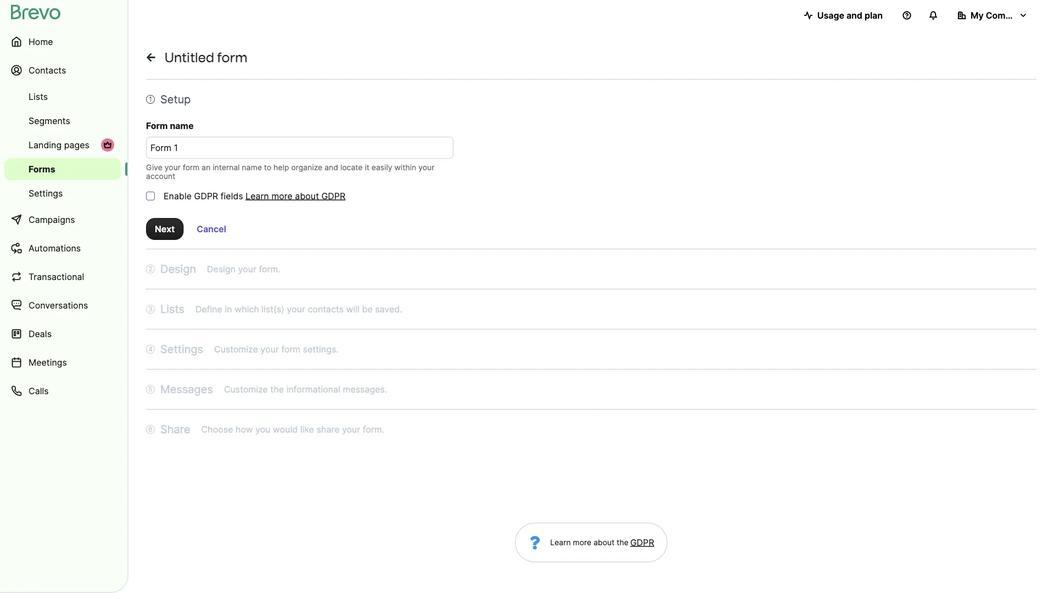 Task type: vqa. For each thing, say whether or not it's contained in the screenshot.


Task type: describe. For each thing, give the bounding box(es) containing it.
your right the list(s)
[[287, 304, 305, 314]]

enable
[[164, 191, 192, 201]]

account
[[146, 172, 175, 181]]

setup
[[160, 93, 191, 106]]

4
[[148, 345, 153, 353]]

1 vertical spatial form.
[[363, 424, 384, 435]]

learn more about gdpr link
[[246, 189, 346, 203]]

your down the list(s)
[[261, 344, 279, 354]]

my
[[971, 10, 984, 21]]

choose
[[201, 424, 233, 435]]

customize for settings
[[214, 344, 258, 354]]

it
[[365, 163, 369, 172]]

settings link
[[4, 182, 121, 204]]

an
[[202, 163, 211, 172]]

design for design your form.
[[207, 264, 236, 274]]

easily
[[372, 163, 392, 172]]

transactional link
[[4, 264, 121, 290]]

you
[[255, 424, 270, 435]]

deals
[[29, 328, 52, 339]]

campaigns link
[[4, 206, 121, 233]]

usage and plan button
[[796, 4, 892, 26]]

within
[[395, 163, 416, 172]]

learn for learn more about the gdpr
[[550, 538, 571, 547]]

lists link
[[4, 86, 121, 108]]

customize your form settings.
[[214, 344, 339, 354]]

learn more about gdpr
[[246, 191, 346, 201]]

in
[[225, 304, 232, 314]]

locate
[[340, 163, 363, 172]]

define in which list(s) your contacts will be saved.
[[195, 304, 402, 314]]

left___rvooi image
[[103, 141, 112, 149]]

forms link
[[4, 158, 121, 180]]

0 horizontal spatial gdpr
[[194, 191, 218, 201]]

conversations
[[29, 300, 88, 311]]

company
[[986, 10, 1027, 21]]

saved.
[[375, 304, 402, 314]]

landing pages link
[[4, 134, 121, 156]]

name inside give your form an internal name to help organize and locate it easily within your account
[[242, 163, 262, 172]]

2 horizontal spatial gdpr
[[630, 537, 654, 548]]

landing pages
[[29, 139, 89, 150]]

form
[[146, 120, 168, 131]]

customize the informational messages.
[[224, 384, 387, 395]]

transactional
[[29, 271, 84, 282]]

next
[[155, 223, 175, 234]]

more for learn more about the gdpr
[[573, 538, 592, 547]]

meetings
[[29, 357, 67, 368]]

segments link
[[4, 110, 121, 132]]

5
[[148, 385, 152, 393]]

3
[[148, 305, 153, 313]]

design your form.
[[207, 264, 281, 274]]

cancel
[[197, 223, 226, 234]]

meetings link
[[4, 349, 121, 376]]

choose how you would like share your form.
[[201, 424, 384, 435]]

informational
[[286, 384, 340, 395]]

deals link
[[4, 321, 121, 347]]

campaigns
[[29, 214, 75, 225]]

organize
[[291, 163, 322, 172]]

about for gdpr
[[295, 191, 319, 201]]

your right give
[[165, 163, 181, 172]]

like
[[300, 424, 314, 435]]

your right share
[[342, 424, 360, 435]]

which
[[235, 304, 259, 314]]

contacts
[[29, 65, 66, 76]]

1
[[149, 95, 152, 103]]



Task type: locate. For each thing, give the bounding box(es) containing it.
form for give
[[183, 163, 200, 172]]

more for learn more about gdpr
[[271, 191, 293, 201]]

learn
[[246, 191, 269, 201], [550, 538, 571, 547]]

about
[[295, 191, 319, 201], [594, 538, 615, 547]]

1 horizontal spatial form.
[[363, 424, 384, 435]]

1 horizontal spatial the
[[617, 538, 629, 547]]

form right untitled
[[217, 49, 248, 65]]

and inside give your form an internal name to help organize and locate it easily within your account
[[325, 163, 338, 172]]

form. up the list(s)
[[259, 264, 281, 274]]

1 horizontal spatial lists
[[160, 302, 184, 316]]

and left plan
[[847, 10, 863, 21]]

0 vertical spatial form.
[[259, 264, 281, 274]]

more inside learn more about the gdpr
[[573, 538, 592, 547]]

1 horizontal spatial gdpr
[[321, 191, 346, 201]]

2
[[148, 265, 152, 273]]

calls
[[29, 385, 49, 396]]

customize down in
[[214, 344, 258, 354]]

fields
[[221, 191, 243, 201]]

untitled
[[165, 49, 214, 65]]

2 vertical spatial form
[[281, 344, 301, 354]]

form. down messages.
[[363, 424, 384, 435]]

gdpr link
[[629, 536, 654, 549]]

contacts
[[308, 304, 344, 314]]

settings.
[[303, 344, 339, 354]]

1 horizontal spatial and
[[847, 10, 863, 21]]

and
[[847, 10, 863, 21], [325, 163, 338, 172]]

1 horizontal spatial learn
[[550, 538, 571, 547]]

my company
[[971, 10, 1027, 21]]

lists up the 'segments'
[[29, 91, 48, 102]]

1 vertical spatial more
[[573, 538, 592, 547]]

1 vertical spatial settings
[[160, 342, 203, 356]]

form name
[[146, 120, 194, 131]]

1 horizontal spatial design
[[207, 264, 236, 274]]

settings
[[29, 188, 63, 199], [160, 342, 203, 356]]

0 horizontal spatial name
[[170, 120, 194, 131]]

0 vertical spatial learn
[[246, 191, 269, 201]]

learn inside learn more about the gdpr
[[550, 538, 571, 547]]

about for the
[[594, 538, 615, 547]]

design right 2
[[160, 262, 196, 276]]

give your form an internal name to help organize and locate it easily within your account
[[146, 163, 435, 181]]

would
[[273, 424, 298, 435]]

0 horizontal spatial more
[[271, 191, 293, 201]]

forms
[[29, 164, 55, 174]]

1 vertical spatial name
[[242, 163, 262, 172]]

messages.
[[343, 384, 387, 395]]

form.
[[259, 264, 281, 274], [363, 424, 384, 435]]

and left locate
[[325, 163, 338, 172]]

1 vertical spatial the
[[617, 538, 629, 547]]

6
[[148, 425, 153, 433]]

home
[[29, 36, 53, 47]]

how
[[236, 424, 253, 435]]

internal
[[213, 163, 240, 172]]

0 horizontal spatial design
[[160, 262, 196, 276]]

the inside learn more about the gdpr
[[617, 538, 629, 547]]

design up in
[[207, 264, 236, 274]]

form inside give your form an internal name to help organize and locate it easily within your account
[[183, 163, 200, 172]]

lists
[[29, 91, 48, 102], [160, 302, 184, 316]]

0 horizontal spatial about
[[295, 191, 319, 201]]

settings down forms
[[29, 188, 63, 199]]

segments
[[29, 115, 70, 126]]

automations link
[[4, 235, 121, 261]]

list(s)
[[262, 304, 284, 314]]

form for customize
[[281, 344, 301, 354]]

1 horizontal spatial more
[[573, 538, 592, 547]]

usage
[[817, 10, 844, 21]]

form
[[217, 49, 248, 65], [183, 163, 200, 172], [281, 344, 301, 354]]

0 vertical spatial the
[[270, 384, 284, 395]]

to
[[264, 163, 271, 172]]

pages
[[64, 139, 89, 150]]

learn more about the gdpr
[[550, 537, 654, 548]]

share
[[160, 423, 190, 436]]

your up which
[[238, 264, 256, 274]]

1 vertical spatial learn
[[550, 538, 571, 547]]

0 vertical spatial lists
[[29, 91, 48, 102]]

0 horizontal spatial lists
[[29, 91, 48, 102]]

customize for messages
[[224, 384, 268, 395]]

1 vertical spatial form
[[183, 163, 200, 172]]

learn for learn more about gdpr
[[246, 191, 269, 201]]

form left the settings.
[[281, 344, 301, 354]]

automations
[[29, 243, 81, 253]]

will
[[346, 304, 360, 314]]

lists right 3
[[160, 302, 184, 316]]

1 vertical spatial and
[[325, 163, 338, 172]]

1 horizontal spatial about
[[594, 538, 615, 547]]

and inside button
[[847, 10, 863, 21]]

about inside learn more about the gdpr
[[594, 538, 615, 547]]

cancel button
[[188, 218, 235, 240]]

settings right 4
[[160, 342, 203, 356]]

0 horizontal spatial settings
[[29, 188, 63, 199]]

name right form
[[170, 120, 194, 131]]

customize up how
[[224, 384, 268, 395]]

about left gdpr link
[[594, 538, 615, 547]]

enable gdpr fields
[[164, 191, 243, 201]]

landing
[[29, 139, 62, 150]]

give
[[146, 163, 162, 172]]

name left to
[[242, 163, 262, 172]]

messages
[[160, 382, 213, 396]]

design
[[160, 262, 196, 276], [207, 264, 236, 274]]

home link
[[4, 29, 121, 55]]

1 horizontal spatial name
[[242, 163, 262, 172]]

0 vertical spatial form
[[217, 49, 248, 65]]

usage and plan
[[817, 10, 883, 21]]

next button
[[146, 218, 184, 240]]

0 vertical spatial name
[[170, 120, 194, 131]]

0 horizontal spatial form
[[183, 163, 200, 172]]

0 vertical spatial settings
[[29, 188, 63, 199]]

0 horizontal spatial form.
[[259, 264, 281, 274]]

0 horizontal spatial and
[[325, 163, 338, 172]]

untitled form
[[165, 49, 248, 65]]

customize
[[214, 344, 258, 354], [224, 384, 268, 395]]

calls link
[[4, 378, 121, 404]]

0 horizontal spatial learn
[[246, 191, 269, 201]]

design for design
[[160, 262, 196, 276]]

1 vertical spatial lists
[[160, 302, 184, 316]]

be
[[362, 304, 373, 314]]

0 vertical spatial customize
[[214, 344, 258, 354]]

my company button
[[949, 4, 1037, 26]]

0 horizontal spatial the
[[270, 384, 284, 395]]

None text field
[[146, 137, 454, 159]]

help
[[274, 163, 289, 172]]

1 horizontal spatial settings
[[160, 342, 203, 356]]

form left "an"
[[183, 163, 200, 172]]

define
[[195, 304, 222, 314]]

your right within
[[419, 163, 435, 172]]

1 horizontal spatial form
[[217, 49, 248, 65]]

your
[[165, 163, 181, 172], [419, 163, 435, 172], [238, 264, 256, 274], [287, 304, 305, 314], [261, 344, 279, 354], [342, 424, 360, 435]]

more
[[271, 191, 293, 201], [573, 538, 592, 547]]

1 vertical spatial customize
[[224, 384, 268, 395]]

2 horizontal spatial form
[[281, 344, 301, 354]]

contacts link
[[4, 57, 121, 83]]

0 vertical spatial about
[[295, 191, 319, 201]]

0 vertical spatial more
[[271, 191, 293, 201]]

plan
[[865, 10, 883, 21]]

conversations link
[[4, 292, 121, 318]]

0 vertical spatial and
[[847, 10, 863, 21]]

share
[[317, 424, 340, 435]]

about down organize
[[295, 191, 319, 201]]

1 vertical spatial about
[[594, 538, 615, 547]]

name
[[170, 120, 194, 131], [242, 163, 262, 172]]



